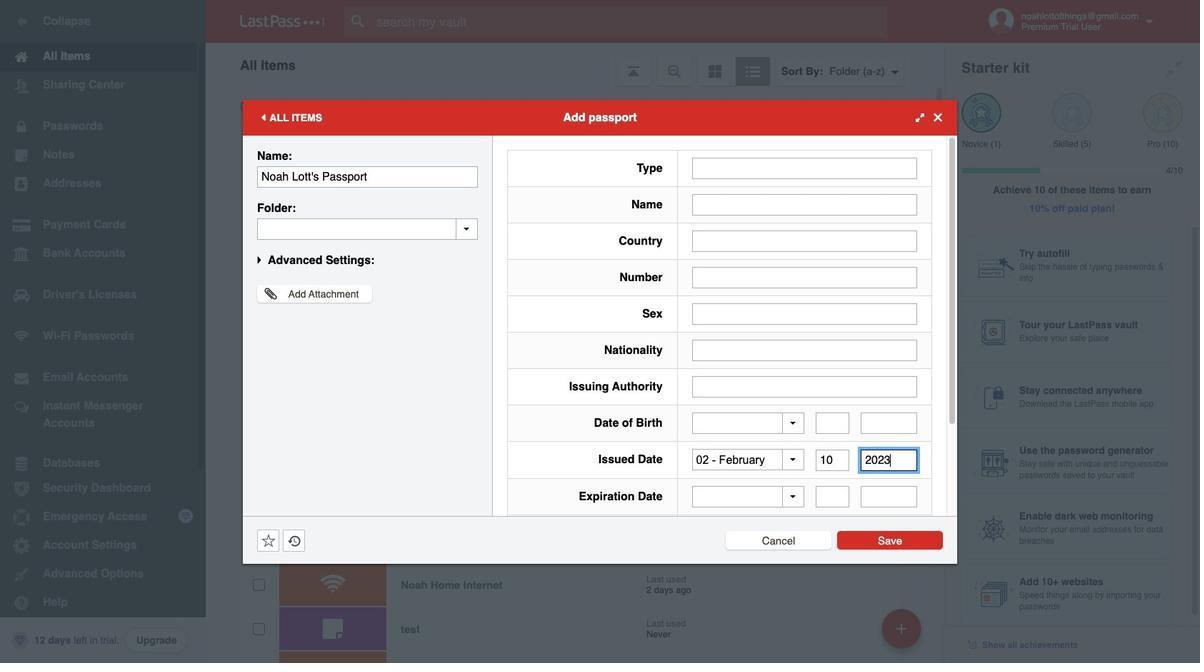 Task type: describe. For each thing, give the bounding box(es) containing it.
Search search field
[[344, 6, 915, 37]]

vault options navigation
[[206, 43, 945, 86]]

new item navigation
[[877, 605, 930, 664]]



Task type: vqa. For each thing, say whether or not it's contained in the screenshot.
LASTPASS Image
yes



Task type: locate. For each thing, give the bounding box(es) containing it.
lastpass image
[[240, 15, 324, 28]]

main navigation navigation
[[0, 0, 206, 664]]

new item image
[[897, 624, 907, 634]]

search my vault text field
[[344, 6, 915, 37]]

None text field
[[692, 158, 917, 179], [257, 166, 478, 188], [692, 194, 917, 215], [257, 218, 478, 240], [692, 267, 917, 288], [692, 340, 917, 361], [816, 450, 850, 471], [861, 450, 917, 471], [861, 487, 917, 508], [692, 158, 917, 179], [257, 166, 478, 188], [692, 194, 917, 215], [257, 218, 478, 240], [692, 267, 917, 288], [692, 340, 917, 361], [816, 450, 850, 471], [861, 450, 917, 471], [861, 487, 917, 508]]

None text field
[[692, 230, 917, 252], [692, 303, 917, 325], [692, 376, 917, 398], [816, 413, 850, 434], [861, 413, 917, 434], [816, 487, 850, 508], [692, 230, 917, 252], [692, 303, 917, 325], [692, 376, 917, 398], [816, 413, 850, 434], [861, 413, 917, 434], [816, 487, 850, 508]]

dialog
[[243, 100, 957, 619]]



